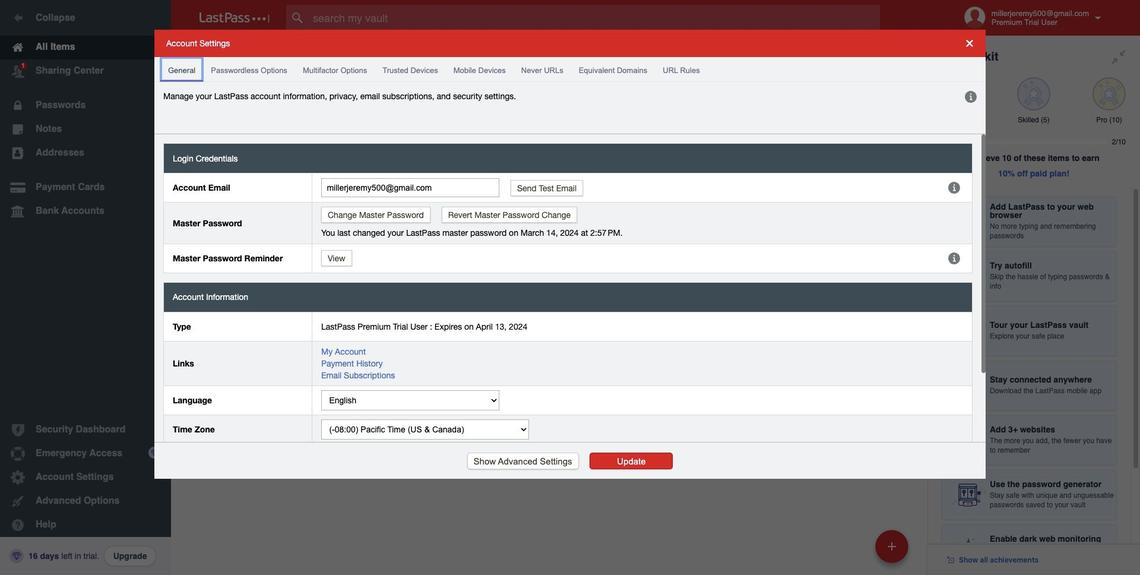 Task type: locate. For each thing, give the bounding box(es) containing it.
main navigation navigation
[[0, 0, 171, 575]]

lastpass image
[[200, 12, 270, 23]]

new item navigation
[[871, 526, 916, 575]]

new item image
[[888, 542, 896, 550]]

vault options navigation
[[171, 36, 928, 71]]

search my vault text field
[[286, 5, 904, 31]]



Task type: describe. For each thing, give the bounding box(es) containing it.
Search search field
[[286, 5, 904, 31]]



Task type: vqa. For each thing, say whether or not it's contained in the screenshot.
Search search field
yes



